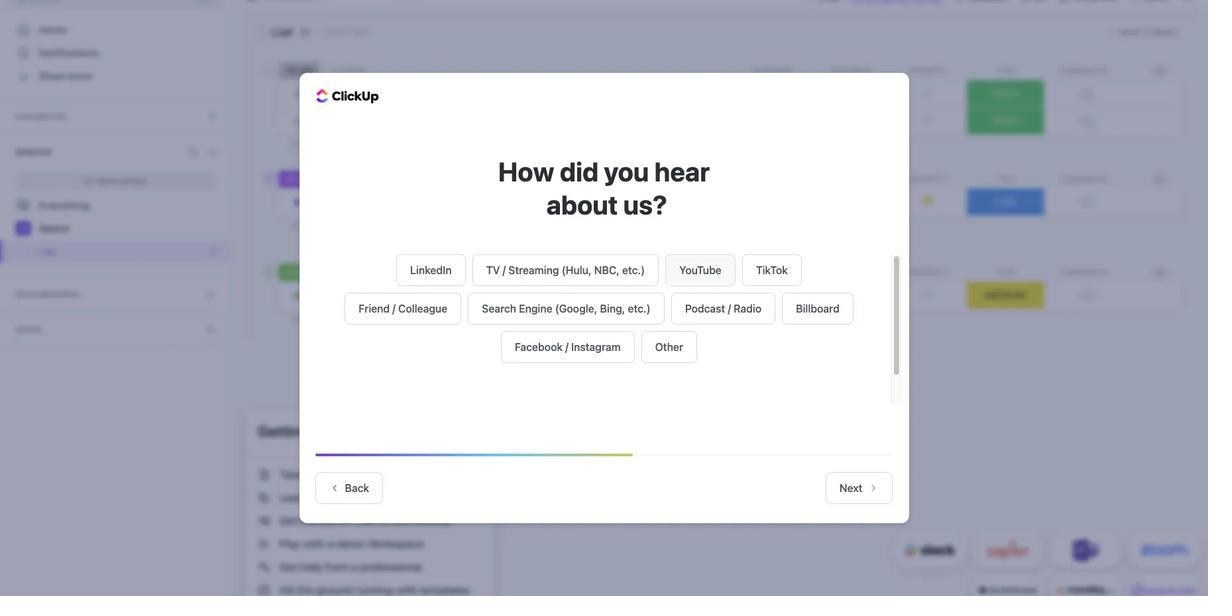 Task type: locate. For each thing, give the bounding box(es) containing it.
did
[[560, 156, 599, 187]]

/ right facebook
[[566, 341, 569, 353]]

friend / colleague
[[359, 303, 448, 315]]

search
[[482, 303, 517, 315]]

facebook / instagram button
[[501, 331, 635, 363]]

/ right friend
[[393, 303, 396, 315]]

next button
[[826, 473, 893, 504]]

tiktok button
[[742, 255, 802, 286]]

etc.) right nbc,
[[622, 265, 645, 276]]

instagram
[[571, 341, 621, 353]]

back button
[[315, 473, 383, 504]]

(hulu,
[[562, 265, 592, 276]]

/ left radio
[[728, 303, 731, 315]]

bing,
[[600, 303, 625, 315]]

/ for friend
[[393, 303, 396, 315]]

linkedin button
[[396, 255, 466, 286]]

colleague
[[398, 303, 448, 315]]

facebook / instagram
[[515, 341, 621, 353]]

linkedin
[[410, 265, 452, 276]]

you
[[604, 156, 649, 187]]

tv / streaming (hulu, nbc, etc.) button
[[472, 255, 659, 286]]

how
[[498, 156, 555, 187]]

/
[[503, 265, 506, 276], [393, 303, 396, 315], [728, 303, 731, 315], [566, 341, 569, 353]]

youtube
[[680, 265, 722, 276]]

etc.) right bing,
[[628, 303, 651, 315]]

etc.)
[[622, 265, 645, 276], [628, 303, 651, 315]]

back
[[345, 483, 369, 495]]

billboard
[[796, 303, 840, 315]]

next
[[840, 483, 863, 495]]

nbc,
[[594, 265, 620, 276]]

facebook
[[515, 341, 563, 353]]

/ right tv
[[503, 265, 506, 276]]

0 vertical spatial etc.)
[[622, 265, 645, 276]]

friend / colleague button
[[345, 293, 462, 325]]

tv
[[486, 265, 500, 276]]

tiktok
[[756, 265, 788, 276]]



Task type: describe. For each thing, give the bounding box(es) containing it.
/ for tv
[[503, 265, 506, 276]]

hear
[[655, 156, 710, 187]]

other
[[655, 341, 683, 353]]

/ for podcast
[[728, 303, 731, 315]]

youtube button
[[666, 255, 736, 286]]

podcast / radio
[[685, 303, 762, 315]]

us?
[[624, 189, 667, 220]]

clickup logo image
[[316, 89, 379, 104]]

billboard button
[[782, 293, 854, 325]]

engine
[[519, 303, 553, 315]]

search engine (google, bing, etc.)
[[482, 303, 651, 315]]

other button
[[641, 331, 697, 363]]

how did you hear about us?
[[498, 156, 710, 220]]

search engine (google, bing, etc.) button
[[468, 293, 665, 325]]

(google,
[[555, 303, 598, 315]]

podcast / radio button
[[671, 293, 776, 325]]

radio
[[734, 303, 762, 315]]

friend
[[359, 303, 390, 315]]

about
[[547, 189, 618, 220]]

podcast
[[685, 303, 725, 315]]

/ for facebook
[[566, 341, 569, 353]]

tv / streaming (hulu, nbc, etc.)
[[486, 265, 645, 276]]

1 vertical spatial etc.)
[[628, 303, 651, 315]]

streaming
[[509, 265, 559, 276]]



Task type: vqa. For each thing, say whether or not it's contained in the screenshot.
"Contributors"
no



